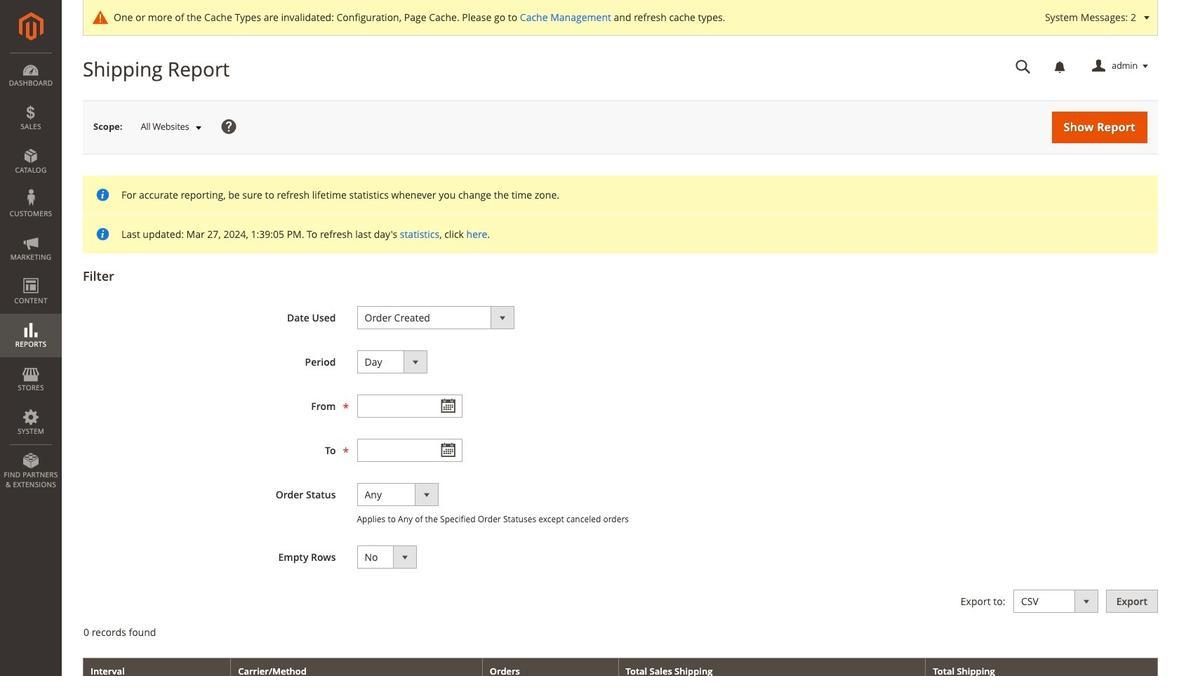 Task type: describe. For each thing, give the bounding box(es) containing it.
magento admin panel image
[[19, 12, 43, 41]]



Task type: locate. For each thing, give the bounding box(es) containing it.
None text field
[[357, 395, 463, 418]]

menu bar
[[0, 53, 62, 497]]

None text field
[[1006, 54, 1042, 79], [357, 439, 463, 462], [1006, 54, 1042, 79], [357, 439, 463, 462]]



Task type: vqa. For each thing, say whether or not it's contained in the screenshot.
text box
yes



